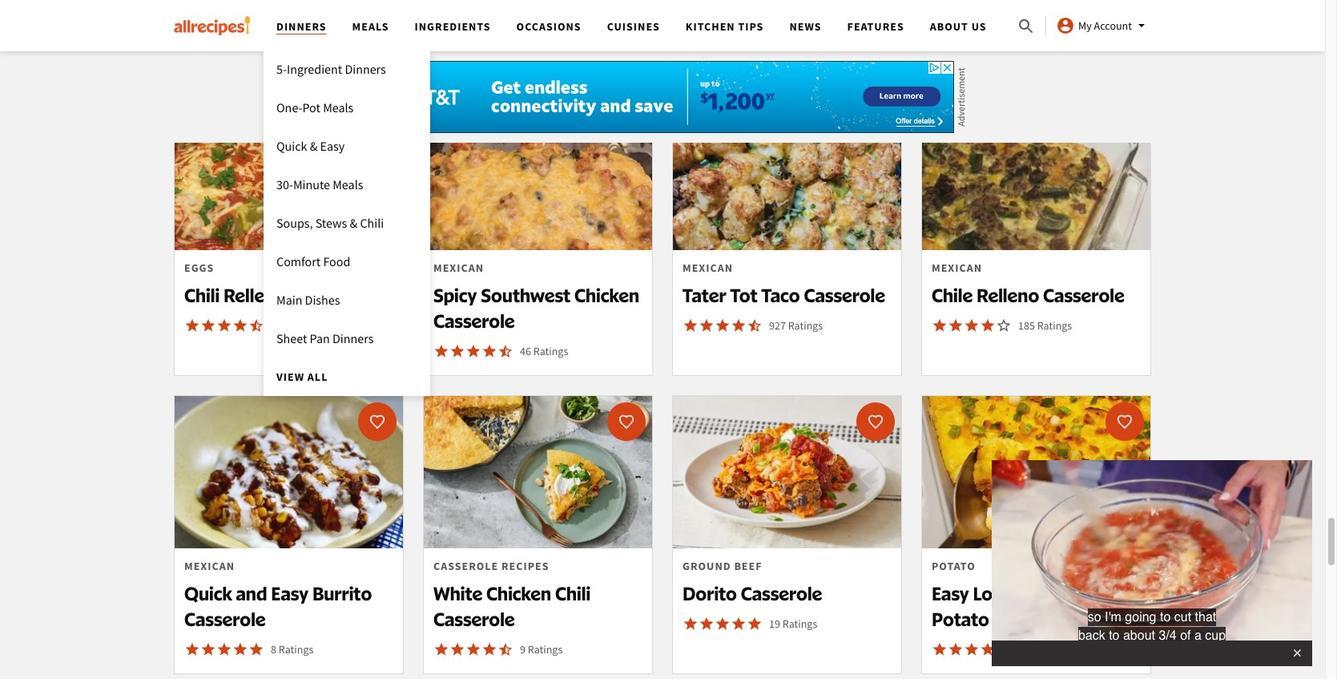 Task type: vqa. For each thing, say whether or not it's contained in the screenshot.
'INGREDIENTS'
yes



Task type: locate. For each thing, give the bounding box(es) containing it.
star half image left "927"
[[747, 318, 763, 334]]

ratings for and
[[279, 642, 314, 657]]

dorito
[[683, 582, 737, 604]]

burrito
[[313, 582, 372, 604]]

1 horizontal spatial chili
[[556, 582, 591, 604]]

cuisines link
[[607, 19, 660, 34]]

0 horizontal spatial easy
[[271, 582, 309, 604]]

tot
[[731, 284, 758, 306]]

0 horizontal spatial chicken
[[487, 582, 552, 604]]

easy up potato
[[932, 582, 970, 604]]

1 save recipe image from the left
[[868, 414, 884, 430]]

ratings for relleno
[[1038, 318, 1073, 333]]

ratings right "927"
[[789, 318, 823, 333]]

easy loaded baked potato casserole link
[[922, 395, 1152, 674]]

0 horizontal spatial relleno
[[224, 284, 286, 306]]

relleno for chili
[[224, 284, 286, 306]]

easy right and
[[271, 582, 309, 604]]

chili
[[184, 284, 220, 306], [556, 582, 591, 604]]

navigation
[[264, 0, 1017, 51]]

us
[[972, 19, 987, 34]]

star image
[[216, 318, 232, 334], [232, 318, 249, 334], [683, 318, 699, 334], [731, 318, 747, 334], [932, 318, 948, 334], [964, 318, 980, 334], [434, 343, 450, 359], [450, 343, 466, 359], [683, 616, 699, 632], [715, 616, 731, 632], [200, 641, 216, 657], [216, 641, 232, 657], [232, 641, 249, 657], [249, 641, 265, 657], [450, 641, 466, 657], [482, 641, 498, 657], [980, 641, 996, 657], [996, 641, 1013, 657]]

ratings for southwest
[[534, 344, 569, 359]]

0 vertical spatial chicken
[[575, 284, 640, 306]]

ratings right 46
[[534, 344, 569, 359]]

quick
[[184, 582, 232, 604]]

star image
[[184, 318, 200, 334], [200, 318, 216, 334], [699, 318, 715, 334], [715, 318, 731, 334], [948, 318, 964, 334], [980, 318, 996, 334], [466, 343, 482, 359], [482, 343, 498, 359], [699, 616, 715, 632], [731, 616, 747, 632], [747, 616, 763, 632], [184, 641, 200, 657], [434, 641, 450, 657], [466, 641, 482, 657], [932, 641, 948, 657], [948, 641, 964, 657], [964, 641, 980, 657]]

my account button
[[1057, 16, 1152, 35]]

2 horizontal spatial star half image
[[747, 318, 763, 334]]

burrito casserole with corn on plate covered with sour cream image
[[175, 396, 403, 549]]

cuisines
[[607, 19, 660, 34]]

star half image left 9
[[498, 641, 514, 657]]

1 horizontal spatial relleno
[[977, 284, 1040, 306]]

easy
[[271, 582, 309, 604], [932, 582, 970, 604]]

star empty image
[[996, 318, 1013, 334]]

1 horizontal spatial easy
[[932, 582, 970, 604]]

news
[[790, 19, 822, 34]]

0 horizontal spatial save recipe image
[[868, 414, 884, 430]]

ratings right 9
[[528, 642, 563, 657]]

ratings
[[789, 318, 823, 333], [1038, 318, 1073, 333], [534, 344, 569, 359], [783, 617, 818, 631], [279, 642, 314, 657], [528, 642, 563, 657]]

8
[[271, 642, 277, 657]]

ratings right "19"
[[783, 617, 818, 631]]

1 horizontal spatial save recipe image
[[1118, 414, 1134, 430]]

home image
[[174, 16, 251, 35]]

news link
[[790, 19, 822, 34]]

chili relleno casserole link
[[174, 97, 404, 376]]

1 vertical spatial chicken
[[487, 582, 552, 604]]

and
[[236, 582, 267, 604]]

navigation containing dinners
[[264, 0, 1017, 51]]

save recipe image
[[619, 116, 635, 132], [868, 116, 884, 132], [370, 414, 386, 430], [619, 414, 635, 430]]

9
[[520, 642, 526, 657]]

save recipe image
[[868, 414, 884, 430], [1118, 414, 1134, 430]]

chile relleno casserole
[[932, 284, 1125, 306]]

1 easy from the left
[[271, 582, 309, 604]]

about us
[[931, 19, 987, 34]]

1 horizontal spatial star half image
[[498, 641, 514, 657]]

star half image down chili relleno casserole
[[249, 318, 265, 334]]

relleno inside "chili relleno casserole" link
[[224, 284, 286, 306]]

white chicken chili casserole image
[[424, 396, 653, 549]]

chicken inside spicy southwest chicken casserole
[[575, 284, 640, 306]]

advertisement region
[[371, 61, 955, 133]]

ratings right 185
[[1038, 318, 1073, 333]]

19
[[770, 617, 781, 631]]

you'll also love
[[174, 44, 324, 71]]

you'll
[[174, 44, 228, 71]]

ratings for casserole
[[783, 617, 818, 631]]

chicken
[[575, 284, 640, 306], [487, 582, 552, 604]]

ratings right 8
[[279, 642, 314, 657]]

0 horizontal spatial chili
[[184, 284, 220, 306]]

star half image
[[249, 318, 265, 334], [747, 318, 763, 334], [498, 641, 514, 657]]

search image
[[1017, 17, 1037, 36]]

relleno
[[224, 284, 286, 306], [977, 284, 1040, 306]]

spicy southwest chicken casserole
[[434, 284, 640, 332]]

white chicken chili casserole
[[434, 582, 591, 630]]

baked
[[1039, 582, 1091, 604]]

46 ratings
[[520, 344, 569, 359]]

0 vertical spatial chili
[[184, 284, 220, 306]]

1 relleno from the left
[[224, 284, 286, 306]]

kitchen tips
[[686, 19, 764, 34]]

meals link
[[352, 19, 389, 34]]

about us link
[[931, 19, 987, 34]]

save recipe image inside easy loaded baked potato casserole link
[[1118, 414, 1134, 430]]

46
[[520, 344, 531, 359]]

1 horizontal spatial chicken
[[575, 284, 640, 306]]

easy inside quick and easy burrito casserole
[[271, 582, 309, 604]]

save recipe image for spicy southwest chicken casserole
[[619, 116, 635, 132]]

save recipe image for dorito casserole
[[868, 414, 884, 430]]

casserole inside spicy southwest chicken casserole
[[434, 310, 515, 332]]

2 relleno from the left
[[977, 284, 1040, 306]]

chili relleno casserole
[[184, 284, 372, 306]]

star half image
[[498, 343, 514, 359]]

save recipe image for white chicken chili casserole
[[619, 414, 635, 430]]

ingredients
[[415, 19, 491, 34]]

a single serving of dorito casserole on a small white plate. image
[[673, 396, 902, 549]]

casserole inside quick and easy burrito casserole
[[184, 608, 266, 630]]

2 easy from the left
[[932, 582, 970, 604]]

2 save recipe image from the left
[[1118, 414, 1134, 430]]

1 vertical spatial chili
[[556, 582, 591, 604]]

casserole
[[290, 284, 372, 306], [804, 284, 886, 306], [1044, 284, 1125, 306], [434, 310, 515, 332], [741, 582, 823, 604], [184, 608, 266, 630], [434, 608, 515, 630], [994, 608, 1075, 630]]

southwest
[[481, 284, 571, 306]]

occasions link
[[517, 19, 582, 34]]

kitchen tips link
[[686, 19, 764, 34]]



Task type: describe. For each thing, give the bounding box(es) containing it.
easy loaded baked potato casserole
[[932, 582, 1091, 630]]

potato
[[932, 608, 990, 630]]

meals
[[352, 19, 389, 34]]

account image
[[1057, 16, 1076, 35]]

occasions
[[517, 19, 582, 34]]

white
[[434, 582, 483, 604]]

0 horizontal spatial star half image
[[249, 318, 265, 334]]

easy inside easy loaded baked potato casserole
[[932, 582, 970, 604]]

dinners link
[[277, 19, 327, 34]]

close up view of chili relleno casserole garnished with sliced green olives and fresh herbs in a glass baking dish image
[[175, 98, 403, 250]]

9 ratings
[[520, 642, 563, 657]]

chili inside white chicken chili casserole
[[556, 582, 591, 604]]

spicy
[[434, 284, 477, 306]]

casserole inside easy loaded baked potato casserole
[[994, 608, 1075, 630]]

tater
[[683, 284, 727, 306]]

loaded
[[974, 582, 1035, 604]]

baked potato casserole topped with sliced scallions image
[[923, 396, 1151, 549]]

chicken inside white chicken chili casserole
[[487, 582, 552, 604]]

ratings for chicken
[[528, 642, 563, 657]]

star half image for tater tot taco casserole
[[747, 318, 763, 334]]

casserole inside white chicken chili casserole
[[434, 608, 515, 630]]

19 ratings
[[770, 617, 818, 631]]

185 ratings
[[1019, 318, 1073, 333]]

my
[[1079, 18, 1093, 33]]

taco
[[762, 284, 801, 306]]

account
[[1095, 18, 1133, 33]]

love
[[279, 44, 324, 71]]

ingredients link
[[415, 19, 491, 34]]

also
[[232, 44, 275, 71]]

features link
[[848, 19, 905, 34]]

dinners
[[277, 19, 327, 34]]

kitchen
[[686, 19, 736, 34]]

dorito casserole
[[683, 582, 823, 604]]

save recipe image for easy loaded baked potato casserole
[[1118, 414, 1134, 430]]

relleno for chile
[[977, 284, 1040, 306]]

927
[[770, 318, 786, 333]]

save recipe image for quick and easy burrito casserole
[[370, 414, 386, 430]]

quick and easy burrito casserole
[[184, 582, 372, 630]]

tater tot taco casserole
[[683, 284, 886, 306]]

features
[[848, 19, 905, 34]]

chile
[[932, 284, 973, 306]]

my account
[[1079, 18, 1133, 33]]

caret_down image
[[1133, 16, 1152, 35]]

185
[[1019, 318, 1036, 333]]

about
[[931, 19, 969, 34]]

star half image for white chicken chili casserole
[[498, 641, 514, 657]]

8 ratings
[[271, 642, 314, 657]]

save recipe image for tater tot taco casserole
[[868, 116, 884, 132]]

tips
[[739, 19, 764, 34]]

ratings for tot
[[789, 318, 823, 333]]

927 ratings
[[770, 318, 823, 333]]



